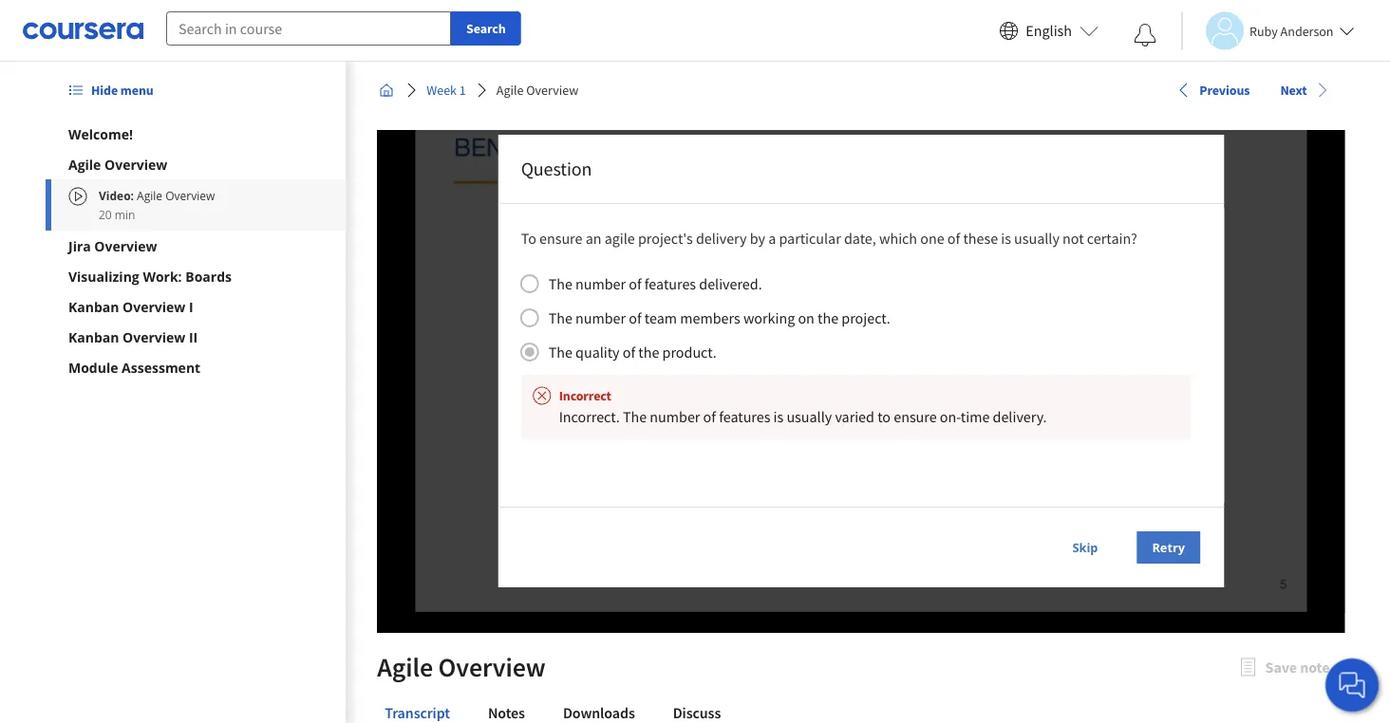 Task type: vqa. For each thing, say whether or not it's contained in the screenshot.
search box
no



Task type: describe. For each thing, give the bounding box(es) containing it.
these
[[963, 229, 998, 248]]

the for the quality of the product.
[[548, 343, 572, 362]]

downloads button
[[555, 690, 642, 724]]

agile up transcript 'button'
[[377, 651, 433, 684]]

kanban for kanban overview i
[[68, 298, 119, 316]]

ensure inside the incorrect incorrect. the number of features is usually varied to ensure on-time delivery.
[[893, 407, 936, 426]]

on
[[798, 309, 814, 328]]

show notifications image
[[1134, 24, 1157, 47]]

features inside the incorrect incorrect. the number of features is usually varied to ensure on-time delivery.
[[718, 407, 770, 426]]

ruby
[[1250, 22, 1278, 39]]

1 horizontal spatial is
[[1001, 229, 1011, 248]]

of inside the incorrect incorrect. the number of features is usually varied to ensure on-time delivery.
[[703, 407, 715, 426]]

delivery
[[695, 229, 746, 248]]

overview for jira overview dropdown button
[[94, 237, 157, 255]]

members
[[680, 309, 740, 328]]

module
[[68, 358, 118, 376]]

module assessment button
[[68, 358, 324, 377]]

7 minutes 48 seconds element
[[467, 604, 493, 622]]

coursera image
[[23, 15, 143, 46]]

0 vertical spatial ensure
[[539, 229, 582, 248]]

the for the number of features delivered.
[[548, 274, 572, 293]]

welcome!
[[68, 125, 133, 143]]

i
[[189, 298, 193, 316]]

previous
[[1199, 81, 1249, 99]]

ruby anderson
[[1250, 22, 1334, 39]]

to ensure an agile project's delivery by a particular date, which one of these is usually not certain?
[[520, 229, 1137, 248]]

delivery.
[[992, 407, 1046, 426]]

transcript
[[384, 704, 450, 723]]

assessment
[[122, 358, 201, 376]]

jira overview button
[[68, 236, 324, 255]]

particular
[[779, 229, 841, 248]]

to
[[877, 407, 890, 426]]

overview for agile overview link
[[526, 82, 578, 99]]

transcript button
[[377, 690, 457, 724]]

time
[[960, 407, 989, 426]]

overview for kanban overview i dropdown button
[[123, 298, 185, 316]]

hide menu button
[[61, 73, 161, 107]]

1
[[459, 82, 466, 99]]

agile
[[604, 229, 635, 248]]

20
[[99, 207, 112, 222]]

min
[[115, 207, 135, 222]]

of for product.
[[622, 343, 635, 362]]

anderson
[[1281, 22, 1334, 39]]

video:
[[99, 188, 134, 203]]

ruby anderson button
[[1181, 12, 1355, 50]]

notes button
[[480, 690, 532, 724]]

0 vertical spatial usually
[[1014, 229, 1059, 248]]

week
[[426, 82, 456, 99]]

kanban overview ii
[[68, 328, 198, 346]]

of for delivered.
[[628, 274, 641, 293]]

work:
[[143, 267, 182, 285]]

overview for kanban overview ii dropdown button
[[123, 328, 185, 346]]

discuss
[[672, 704, 720, 723]]

project.
[[841, 309, 890, 328]]

not
[[1062, 229, 1084, 248]]

team
[[644, 309, 677, 328]]

date,
[[844, 229, 876, 248]]

search
[[466, 20, 506, 37]]

on-
[[939, 407, 960, 426]]

agile overview for agile overview 'dropdown button'
[[68, 155, 167, 173]]

the quality of the product.
[[548, 343, 716, 362]]

incorrect.
[[558, 407, 619, 426]]

agile inside the video: agile overview 20 min
[[137, 188, 162, 203]]

the number of team members working on the project.
[[548, 309, 890, 328]]

of right one
[[947, 229, 960, 248]]

next
[[1280, 81, 1307, 99]]

0 vertical spatial features
[[644, 274, 696, 293]]

one
[[920, 229, 944, 248]]

certain?
[[1087, 229, 1137, 248]]

discuss button
[[665, 690, 728, 724]]

ii
[[189, 328, 198, 346]]

7:48
[[467, 604, 493, 622]]

the for the number of team members working on the project.
[[548, 309, 572, 328]]



Task type: locate. For each thing, give the bounding box(es) containing it.
overview inside the video: agile overview 20 min
[[165, 188, 215, 203]]

project's
[[638, 229, 692, 248]]

skip
[[1072, 539, 1098, 556]]

1 vertical spatial features
[[718, 407, 770, 426]]

boards
[[185, 267, 232, 285]]

usually left not
[[1014, 229, 1059, 248]]

overview up assessment on the left
[[123, 328, 185, 346]]

0 horizontal spatial features
[[644, 274, 696, 293]]

home image
[[379, 83, 394, 98]]

1 horizontal spatial the
[[817, 309, 838, 328]]

overview inside kanban overview i dropdown button
[[123, 298, 185, 316]]

agile overview up video: on the top left of the page
[[68, 155, 167, 173]]

overview inside agile overview 'dropdown button'
[[104, 155, 167, 173]]

overview inside agile overview link
[[526, 82, 578, 99]]

agile overview for agile overview link
[[496, 82, 578, 99]]

agile
[[496, 82, 523, 99], [68, 155, 101, 173], [137, 188, 162, 203], [377, 651, 433, 684]]

1 horizontal spatial features
[[718, 407, 770, 426]]

7:48 / 20:54
[[467, 604, 547, 622]]

english button
[[992, 0, 1106, 62]]

0 vertical spatial is
[[1001, 229, 1011, 248]]

previous button
[[1169, 73, 1257, 107]]

group
[[518, 269, 1190, 440]]

kanban down visualizing
[[68, 298, 119, 316]]

week 1 link
[[418, 73, 473, 107]]

agile overview
[[496, 82, 578, 99], [68, 155, 167, 173], [377, 651, 545, 684]]

visualizing work: boards
[[68, 267, 232, 285]]

overview up notes button
[[438, 651, 545, 684]]

number up 'quality'
[[575, 309, 625, 328]]

number
[[575, 274, 625, 293], [575, 309, 625, 328], [649, 407, 700, 426]]

0 vertical spatial the
[[817, 309, 838, 328]]

agile right video: on the top left of the page
[[137, 188, 162, 203]]

kanban overview i button
[[68, 297, 324, 316]]

of down agile
[[628, 274, 641, 293]]

retry
[[1152, 539, 1185, 556]]

number for team
[[575, 309, 625, 328]]

1 vertical spatial the
[[638, 343, 659, 362]]

the
[[548, 274, 572, 293], [548, 309, 572, 328], [548, 343, 572, 362], [622, 407, 646, 426]]

/
[[501, 604, 506, 622]]

module assessment
[[68, 358, 201, 376]]

is right these
[[1001, 229, 1011, 248]]

which
[[879, 229, 917, 248]]

group inside the video player region
[[518, 269, 1190, 440]]

hide menu
[[91, 82, 154, 99]]

the number of features delivered.
[[548, 274, 762, 293]]

2 vertical spatial number
[[649, 407, 700, 426]]

to
[[520, 229, 536, 248]]

overview down agile overview 'dropdown button'
[[165, 188, 215, 203]]

1 vertical spatial is
[[773, 407, 783, 426]]

of for members
[[628, 309, 641, 328]]

agile right 1
[[496, 82, 523, 99]]

by
[[749, 229, 765, 248]]

incorrect incorrect. the number of features is usually varied to ensure on-time delivery.
[[558, 387, 1046, 426]]

1 vertical spatial kanban
[[68, 328, 119, 346]]

agile down "welcome!"
[[68, 155, 101, 173]]

of
[[947, 229, 960, 248], [628, 274, 641, 293], [628, 309, 641, 328], [622, 343, 635, 362], [703, 407, 715, 426]]

jira
[[68, 237, 91, 255]]

1 vertical spatial number
[[575, 309, 625, 328]]

visualizing
[[68, 267, 139, 285]]

is left varied
[[773, 407, 783, 426]]

search button
[[451, 11, 521, 46]]

2 vertical spatial agile overview
[[377, 651, 545, 684]]

working
[[743, 309, 795, 328]]

is
[[1001, 229, 1011, 248], [773, 407, 783, 426]]

2 kanban from the top
[[68, 328, 119, 346]]

overview for agile overview 'dropdown button'
[[104, 155, 167, 173]]

downloads
[[562, 704, 634, 723]]

Search in course text field
[[166, 11, 451, 46]]

overview down visualizing work: boards
[[123, 298, 185, 316]]

agile overview down the 7 minutes 48 seconds element
[[377, 651, 545, 684]]

kanban for kanban overview ii
[[68, 328, 119, 346]]

usually inside the incorrect incorrect. the number of features is usually varied to ensure on-time delivery.
[[786, 407, 832, 426]]

english
[[1026, 21, 1072, 40]]

question
[[520, 157, 591, 181]]

1 vertical spatial ensure
[[893, 407, 936, 426]]

number down product.
[[649, 407, 700, 426]]

agile overview inside 'dropdown button'
[[68, 155, 167, 173]]

kanban overview ii button
[[68, 328, 324, 347]]

0 vertical spatial agile overview
[[496, 82, 578, 99]]

ensure
[[539, 229, 582, 248], [893, 407, 936, 426]]

the
[[817, 309, 838, 328], [638, 343, 659, 362]]

group containing the number of features delivered.
[[518, 269, 1190, 440]]

of left team
[[628, 309, 641, 328]]

usually
[[1014, 229, 1059, 248], [786, 407, 832, 426]]

jira overview
[[68, 237, 157, 255]]

the down team
[[638, 343, 659, 362]]

0 horizontal spatial usually
[[786, 407, 832, 426]]

number inside the incorrect incorrect. the number of features is usually varied to ensure on-time delivery.
[[649, 407, 700, 426]]

0 vertical spatial number
[[575, 274, 625, 293]]

hide
[[91, 82, 118, 99]]

incorrect
[[558, 387, 611, 404]]

skip button
[[1057, 531, 1113, 565]]

an
[[585, 229, 601, 248]]

number for features
[[575, 274, 625, 293]]

related lecture content tabs tab list
[[377, 690, 1345, 724]]

varied
[[835, 407, 874, 426]]

is inside the incorrect incorrect. the number of features is usually varied to ensure on-time delivery.
[[773, 407, 783, 426]]

features
[[644, 274, 696, 293], [718, 407, 770, 426]]

the inside the incorrect incorrect. the number of features is usually varied to ensure on-time delivery.
[[622, 407, 646, 426]]

next button
[[1272, 73, 1337, 107]]

of right 'quality'
[[622, 343, 635, 362]]

0 horizontal spatial ensure
[[539, 229, 582, 248]]

agile inside 'dropdown button'
[[68, 155, 101, 173]]

quality
[[575, 343, 619, 362]]

kanban overview i
[[68, 298, 193, 316]]

20 minutes 54 seconds element
[[513, 604, 547, 622]]

agile overview right 1
[[496, 82, 578, 99]]

overview inside kanban overview ii dropdown button
[[123, 328, 185, 346]]

1 vertical spatial usually
[[786, 407, 832, 426]]

1 kanban from the top
[[68, 298, 119, 316]]

mute image
[[421, 603, 446, 622]]

20:54
[[513, 604, 547, 622]]

overview inside jira overview dropdown button
[[94, 237, 157, 255]]

menu
[[120, 82, 154, 99]]

1 horizontal spatial usually
[[1014, 229, 1059, 248]]

overview up question
[[526, 82, 578, 99]]

product.
[[662, 343, 716, 362]]

the right on
[[817, 309, 838, 328]]

welcome! button
[[68, 124, 324, 143]]

a
[[768, 229, 775, 248]]

overview up video: on the top left of the page
[[104, 155, 167, 173]]

number down an
[[575, 274, 625, 293]]

retry button
[[1136, 531, 1201, 565]]

1 horizontal spatial ensure
[[893, 407, 936, 426]]

1 vertical spatial agile overview
[[68, 155, 167, 173]]

overview down the 'min' in the left top of the page
[[94, 237, 157, 255]]

0 horizontal spatial is
[[773, 407, 783, 426]]

video: agile overview 20 min
[[99, 188, 215, 222]]

of down product.
[[703, 407, 715, 426]]

kanban up module
[[68, 328, 119, 346]]

delivered.
[[699, 274, 762, 293]]

week 1
[[426, 82, 466, 99]]

agile overview link
[[488, 73, 586, 107]]

video player region
[[377, 110, 1345, 633]]

notes
[[488, 704, 525, 723]]

agile overview button
[[68, 155, 324, 174]]

chat with us image
[[1337, 670, 1367, 701]]

0 vertical spatial kanban
[[68, 298, 119, 316]]

visualizing work: boards button
[[68, 267, 324, 286]]

0 horizontal spatial the
[[638, 343, 659, 362]]

usually left varied
[[786, 407, 832, 426]]



